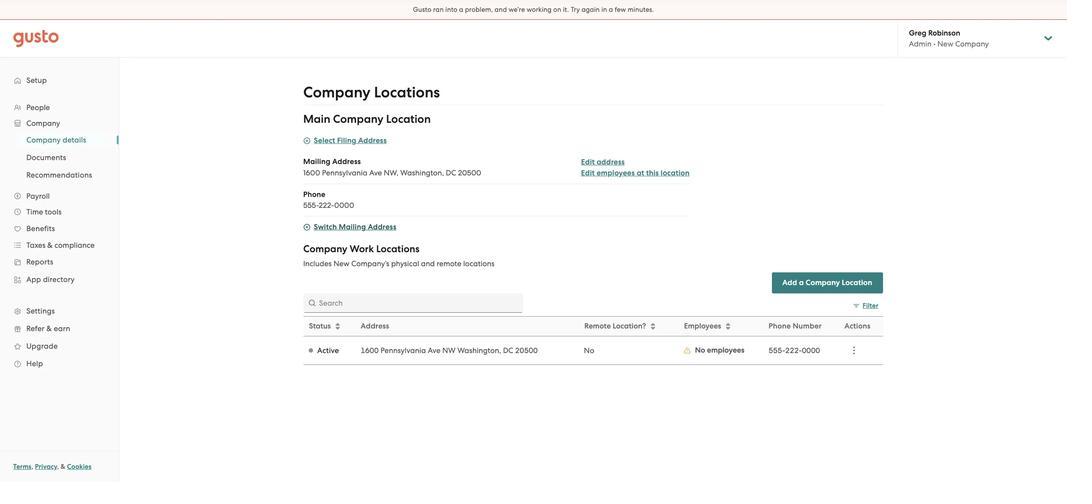 Task type: describe. For each thing, give the bounding box(es) containing it.
gusto ran into a problem, and we're working on it. try again in a few minutes.
[[413, 6, 655, 14]]

0 vertical spatial locations
[[374, 83, 440, 102]]

reports
[[26, 258, 53, 267]]

company inside add a company location button
[[806, 279, 841, 288]]

taxes & compliance button
[[9, 238, 110, 254]]

on
[[554, 6, 562, 14]]

222- inside phone 555-222-0000
[[319, 201, 334, 210]]

time tools button
[[9, 204, 110, 220]]

settings link
[[9, 304, 110, 319]]

benefits link
[[9, 221, 110, 237]]

settings
[[26, 307, 55, 316]]

cookies button
[[67, 462, 92, 473]]

nw,
[[384, 169, 399, 178]]

company up includes
[[303, 243, 348, 255]]

locations inside company work locations includes new company 's physical and remote locations
[[376, 243, 420, 255]]

0000 inside phone 555-222-0000
[[334, 201, 354, 210]]

edit address button
[[582, 157, 625, 168]]

1 horizontal spatial 1600
[[361, 347, 379, 356]]

company up main
[[303, 83, 371, 102]]

1600 pennsylvania ave nw  washington, dc 20500
[[361, 347, 538, 356]]

new for work
[[334, 260, 350, 269]]

Search field
[[303, 294, 523, 313]]

1 edit from the top
[[582, 158, 595, 167]]

remote location? button
[[580, 318, 678, 336]]

1 , from the left
[[31, 464, 33, 472]]

earn
[[54, 325, 70, 334]]

mailing inside mailing address 1600 pennsylvania ave nw, washington, dc 20500
[[303, 157, 331, 167]]

in
[[602, 6, 608, 14]]

work
[[350, 243, 374, 255]]

terms , privacy , & cookies
[[13, 464, 92, 472]]

active
[[317, 347, 339, 356]]

company inside company dropdown button
[[26, 119, 60, 128]]

phone number
[[769, 322, 822, 331]]

phone for number
[[769, 322, 791, 331]]

payroll
[[26, 192, 50, 201]]

add a company location
[[783, 279, 873, 288]]

terms link
[[13, 464, 31, 472]]

locations
[[464, 260, 495, 269]]

ran
[[434, 6, 444, 14]]

payroll button
[[9, 189, 110, 204]]

admin
[[910, 40, 932, 48]]

at
[[637, 169, 645, 178]]

recommendations link
[[16, 167, 110, 183]]

mailing address 1600 pennsylvania ave nw, washington, dc 20500
[[303, 157, 482, 178]]

working
[[527, 6, 552, 14]]

filter button
[[849, 299, 884, 313]]

edit address edit employees at this location
[[582, 158, 690, 178]]

company down work
[[352, 260, 385, 269]]

company locations
[[303, 83, 440, 102]]

refer & earn link
[[9, 321, 110, 337]]

minutes.
[[628, 6, 655, 14]]

address inside button
[[358, 136, 387, 145]]

upgrade
[[26, 342, 58, 351]]

time tools
[[26, 208, 62, 217]]

benefits
[[26, 225, 55, 233]]

terms
[[13, 464, 31, 472]]

app directory
[[26, 276, 75, 284]]

main
[[303, 112, 331, 126]]

list containing people
[[0, 100, 119, 373]]

1 horizontal spatial employees
[[708, 346, 745, 356]]

status button
[[304, 318, 355, 336]]

address inside mailing address 1600 pennsylvania ave nw, washington, dc 20500
[[333, 157, 361, 167]]

555- inside phone 555-222-0000
[[303, 201, 319, 210]]

switch mailing address
[[314, 223, 397, 232]]

app
[[26, 276, 41, 284]]

remote
[[437, 260, 462, 269]]

taxes
[[26, 241, 46, 250]]

details
[[63, 136, 86, 145]]

taxes & compliance
[[26, 241, 95, 250]]

2 , from the left
[[57, 464, 59, 472]]

address
[[597, 158, 625, 167]]

filter
[[863, 302, 879, 310]]

cookies
[[67, 464, 92, 472]]

gusto navigation element
[[0, 58, 119, 387]]

we're
[[509, 6, 525, 14]]

physical
[[391, 260, 420, 269]]

company work locations includes new company 's physical and remote locations
[[303, 243, 495, 269]]

robinson
[[929, 29, 961, 38]]

try
[[571, 6, 580, 14]]

phone 555-222-0000
[[303, 190, 354, 210]]

's
[[385, 260, 390, 269]]

again
[[582, 6, 600, 14]]

add
[[783, 279, 798, 288]]

dc inside mailing address 1600 pennsylvania ave nw, washington, dc 20500
[[446, 169, 456, 178]]

1 horizontal spatial ave
[[428, 347, 441, 356]]

nw
[[443, 347, 456, 356]]

switch
[[314, 223, 337, 232]]

1 horizontal spatial 555-
[[769, 347, 786, 356]]

edit employees at this location link
[[582, 169, 690, 178]]

ave inside mailing address 1600 pennsylvania ave nw, washington, dc 20500
[[370, 169, 382, 178]]

refer
[[26, 325, 45, 334]]

1 horizontal spatial 0000
[[803, 347, 821, 356]]

gusto
[[413, 6, 432, 14]]

washington, inside mailing address 1600 pennsylvania ave nw, washington, dc 20500
[[401, 169, 444, 178]]

company inside greg robinson admin • new company
[[956, 40, 990, 48]]



Task type: vqa. For each thing, say whether or not it's contained in the screenshot.
9 Button
no



Task type: locate. For each thing, give the bounding box(es) containing it.
phone element
[[303, 190, 690, 217]]

222- up switch
[[319, 201, 334, 210]]

1 vertical spatial 20500
[[516, 347, 538, 356]]

company inside main company location with option to select different filing and mailing addresses group
[[333, 112, 384, 126]]

company details
[[26, 136, 86, 145]]

pennsylvania inside mailing address 1600 pennsylvania ave nw, washington, dc 20500
[[322, 169, 368, 178]]

documents
[[26, 153, 66, 162]]

location inside button
[[842, 279, 873, 288]]

home image
[[13, 30, 59, 47]]

employees inside edit address edit employees at this location
[[597, 169, 635, 178]]

0 horizontal spatial pennsylvania
[[322, 169, 368, 178]]

0000 down the number
[[803, 347, 821, 356]]

,
[[31, 464, 33, 472], [57, 464, 59, 472]]

1 horizontal spatial and
[[495, 6, 507, 14]]

1 horizontal spatial location
[[842, 279, 873, 288]]

0 horizontal spatial 20500
[[458, 169, 482, 178]]

new right includes
[[334, 260, 350, 269]]

company down robinson
[[956, 40, 990, 48]]

edit down edit address button
[[582, 169, 595, 178]]

1 horizontal spatial 20500
[[516, 347, 538, 356]]

phone inside phone 555-222-0000
[[303, 190, 326, 200]]

into
[[446, 6, 458, 14]]

, left privacy
[[31, 464, 33, 472]]

help
[[26, 360, 43, 369]]

mailing down select
[[303, 157, 331, 167]]

0 horizontal spatial employees
[[597, 169, 635, 178]]

&
[[47, 241, 53, 250], [46, 325, 52, 334], [61, 464, 65, 472]]

phone
[[303, 190, 326, 200], [769, 322, 791, 331]]

0 horizontal spatial 555-
[[303, 201, 319, 210]]

phone up switch
[[303, 190, 326, 200]]

& left earn
[[46, 325, 52, 334]]

0 horizontal spatial mailing
[[303, 157, 331, 167]]

new inside company work locations includes new company 's physical and remote locations
[[334, 260, 350, 269]]

0 horizontal spatial no
[[584, 347, 595, 356]]

upgrade link
[[9, 339, 110, 355]]

1 horizontal spatial new
[[938, 40, 954, 48]]

location?
[[613, 322, 647, 331]]

2 vertical spatial &
[[61, 464, 65, 472]]

select filing address button
[[303, 136, 387, 146]]

company details link
[[16, 132, 110, 148]]

people
[[26, 103, 50, 112]]

list containing mailing address
[[303, 157, 690, 217]]

20500 inside mailing address 1600 pennsylvania ave nw, washington, dc 20500
[[458, 169, 482, 178]]

0 vertical spatial 555-
[[303, 201, 319, 210]]

actions
[[845, 322, 871, 331]]

1 vertical spatial location
[[842, 279, 873, 288]]

and
[[495, 6, 507, 14], [421, 260, 435, 269]]

0 vertical spatial phone
[[303, 190, 326, 200]]

1 horizontal spatial washington,
[[458, 347, 501, 356]]

, left cookies button
[[57, 464, 59, 472]]

washington, right nw
[[458, 347, 501, 356]]

address inside button
[[368, 223, 397, 232]]

ave
[[370, 169, 382, 178], [428, 347, 441, 356]]

greg robinson admin • new company
[[910, 29, 990, 48]]

a right in
[[609, 6, 613, 14]]

a right 'into'
[[459, 6, 464, 14]]

1 vertical spatial ave
[[428, 347, 441, 356]]

0 vertical spatial pennsylvania
[[322, 169, 368, 178]]

mailing inside button
[[339, 223, 366, 232]]

company inside company details link
[[26, 136, 61, 145]]

new inside greg robinson admin • new company
[[938, 40, 954, 48]]

1600 right the active
[[361, 347, 379, 356]]

1 horizontal spatial pennsylvania
[[381, 347, 426, 356]]

remote
[[585, 322, 611, 331]]

0 vertical spatial ave
[[370, 169, 382, 178]]

a inside button
[[800, 279, 804, 288]]

0 vertical spatial employees
[[597, 169, 635, 178]]

1 horizontal spatial a
[[609, 6, 613, 14]]

remote location?
[[585, 322, 647, 331]]

0 vertical spatial new
[[938, 40, 954, 48]]

ave left nw,
[[370, 169, 382, 178]]

employees down address
[[597, 169, 635, 178]]

1 horizontal spatial 222-
[[786, 347, 803, 356]]

help link
[[9, 356, 110, 372]]

setup link
[[9, 73, 110, 88]]

filing
[[337, 136, 357, 145]]

0 vertical spatial location
[[386, 112, 431, 126]]

0 horizontal spatial 0000
[[334, 201, 354, 210]]

company button
[[9, 116, 110, 131]]

time
[[26, 208, 43, 217]]

people button
[[9, 100, 110, 116]]

status
[[309, 322, 331, 331]]

1 horizontal spatial ,
[[57, 464, 59, 472]]

0 vertical spatial 20500
[[458, 169, 482, 178]]

compliance
[[55, 241, 95, 250]]

privacy
[[35, 464, 57, 472]]

employees down employees 'button'
[[708, 346, 745, 356]]

& left cookies button
[[61, 464, 65, 472]]

1 vertical spatial 222-
[[786, 347, 803, 356]]

0 vertical spatial and
[[495, 6, 507, 14]]

and left the we're
[[495, 6, 507, 14]]

and inside company work locations includes new company 's physical and remote locations
[[421, 260, 435, 269]]

reports link
[[9, 254, 110, 270]]

1 vertical spatial employees
[[708, 346, 745, 356]]

0 vertical spatial mailing
[[303, 157, 331, 167]]

greg
[[910, 29, 927, 38]]

0 horizontal spatial ave
[[370, 169, 382, 178]]

& for compliance
[[47, 241, 53, 250]]

new for robinson
[[938, 40, 954, 48]]

555- up switch
[[303, 201, 319, 210]]

add a company location button
[[772, 273, 884, 294]]

1 horizontal spatial mailing
[[339, 223, 366, 232]]

1 vertical spatial 555-
[[769, 347, 786, 356]]

no down employees
[[696, 346, 706, 356]]

& for earn
[[46, 325, 52, 334]]

0 horizontal spatial and
[[421, 260, 435, 269]]

problem,
[[465, 6, 493, 14]]

it.
[[563, 6, 569, 14]]

documents link
[[16, 150, 110, 166]]

main company location with option to select different filing and mailing addresses group
[[303, 112, 690, 233]]

•
[[934, 40, 936, 48]]

1 horizontal spatial dc
[[503, 347, 514, 356]]

& inside dropdown button
[[47, 241, 53, 250]]

1 vertical spatial 1600
[[361, 347, 379, 356]]

ave left nw
[[428, 347, 441, 356]]

location inside group
[[386, 112, 431, 126]]

pennsylvania
[[322, 169, 368, 178], [381, 347, 426, 356]]

employees
[[685, 322, 722, 331]]

app directory link
[[9, 272, 110, 288]]

0 horizontal spatial a
[[459, 6, 464, 14]]

list containing company details
[[0, 131, 119, 184]]

no for no
[[584, 347, 595, 356]]

555-222-0000
[[769, 347, 821, 356]]

1 vertical spatial phone
[[769, 322, 791, 331]]

0 vertical spatial washington,
[[401, 169, 444, 178]]

1600
[[303, 169, 320, 178], [361, 347, 379, 356]]

phone for 555-
[[303, 190, 326, 200]]

tools
[[45, 208, 62, 217]]

mailing address element
[[303, 157, 690, 185]]

2 edit from the top
[[582, 169, 595, 178]]

1 vertical spatial dc
[[503, 347, 514, 356]]

includes
[[303, 260, 332, 269]]

555- down phone number
[[769, 347, 786, 356]]

0 vertical spatial 222-
[[319, 201, 334, 210]]

company up select filing address
[[333, 112, 384, 126]]

1600 inside mailing address 1600 pennsylvania ave nw, washington, dc 20500
[[303, 169, 320, 178]]

locations
[[374, 83, 440, 102], [376, 243, 420, 255]]

0 horizontal spatial new
[[334, 260, 350, 269]]

main company location
[[303, 112, 431, 126]]

1 vertical spatial 0000
[[803, 347, 821, 356]]

1 vertical spatial mailing
[[339, 223, 366, 232]]

2 horizontal spatial a
[[800, 279, 804, 288]]

company
[[956, 40, 990, 48], [303, 83, 371, 102], [333, 112, 384, 126], [26, 119, 60, 128], [26, 136, 61, 145], [303, 243, 348, 255], [352, 260, 385, 269], [806, 279, 841, 288]]

washington, right nw,
[[401, 169, 444, 178]]

few
[[615, 6, 626, 14]]

refer & earn
[[26, 325, 70, 334]]

select
[[314, 136, 335, 145]]

a right add
[[800, 279, 804, 288]]

1 vertical spatial new
[[334, 260, 350, 269]]

& right taxes
[[47, 241, 53, 250]]

0000 up switch mailing address button
[[334, 201, 354, 210]]

0 horizontal spatial ,
[[31, 464, 33, 472]]

new down robinson
[[938, 40, 954, 48]]

phone left the number
[[769, 322, 791, 331]]

company right add
[[806, 279, 841, 288]]

0 vertical spatial edit
[[582, 158, 595, 167]]

directory
[[43, 276, 75, 284]]

no for no employees
[[696, 346, 706, 356]]

0 vertical spatial 0000
[[334, 201, 354, 210]]

0 horizontal spatial washington,
[[401, 169, 444, 178]]

1 vertical spatial locations
[[376, 243, 420, 255]]

0 vertical spatial &
[[47, 241, 53, 250]]

1 horizontal spatial phone
[[769, 322, 791, 331]]

1 vertical spatial pennsylvania
[[381, 347, 426, 356]]

no down 'remote'
[[584, 347, 595, 356]]

1 vertical spatial &
[[46, 325, 52, 334]]

1600 up phone 555-222-0000
[[303, 169, 320, 178]]

location
[[661, 169, 690, 178]]

company down the people
[[26, 119, 60, 128]]

switch mailing address button
[[303, 222, 397, 233]]

0 vertical spatial dc
[[446, 169, 456, 178]]

this
[[647, 169, 659, 178]]

0 horizontal spatial dc
[[446, 169, 456, 178]]

0 horizontal spatial phone
[[303, 190, 326, 200]]

1 horizontal spatial no
[[696, 346, 706, 356]]

and left remote
[[421, 260, 435, 269]]

1 vertical spatial edit
[[582, 169, 595, 178]]

list
[[0, 100, 119, 373], [0, 131, 119, 184], [303, 157, 690, 217]]

1 vertical spatial washington,
[[458, 347, 501, 356]]

1 vertical spatial and
[[421, 260, 435, 269]]

mailing up work
[[339, 223, 366, 232]]

0 vertical spatial 1600
[[303, 169, 320, 178]]

no employees
[[696, 346, 745, 356]]

0 horizontal spatial 1600
[[303, 169, 320, 178]]

0 horizontal spatial 222-
[[319, 201, 334, 210]]

0 horizontal spatial location
[[386, 112, 431, 126]]

select filing address
[[314, 136, 387, 145]]

edit left address
[[582, 158, 595, 167]]

privacy link
[[35, 464, 57, 472]]

a
[[459, 6, 464, 14], [609, 6, 613, 14], [800, 279, 804, 288]]

222- down phone number
[[786, 347, 803, 356]]

company up documents
[[26, 136, 61, 145]]

no
[[696, 346, 706, 356], [584, 347, 595, 356]]



